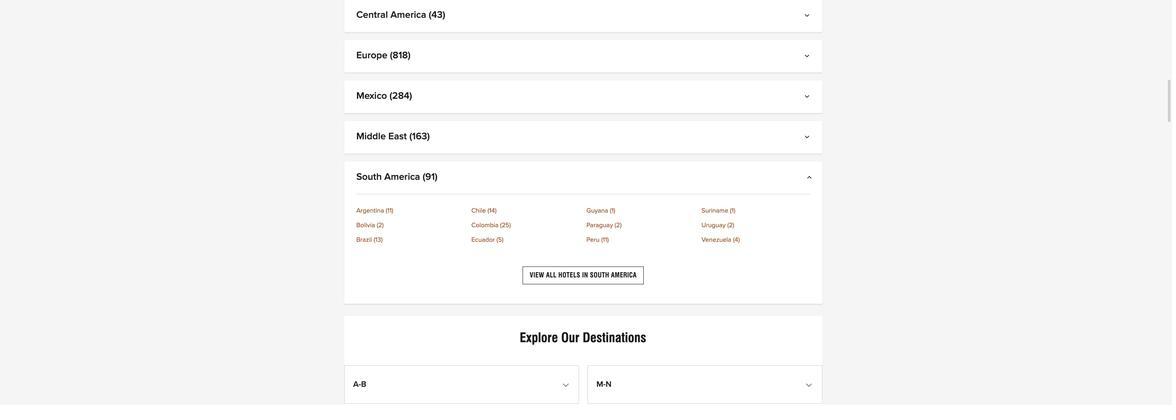 Task type: describe. For each thing, give the bounding box(es) containing it.
view
[[530, 272, 544, 279]]

argentina (11) link
[[356, 207, 465, 214]]

our
[[561, 330, 580, 346]]

(2) for paraguay (2)
[[615, 222, 622, 229]]

colombia (25) link
[[471, 222, 580, 229]]

europe (818)
[[356, 51, 411, 60]]

view all hotels in south america link
[[523, 267, 644, 285]]

central
[[356, 10, 388, 20]]

chile (14)
[[471, 207, 497, 214]]

a-b link
[[347, 368, 577, 402]]

(4)
[[733, 237, 740, 243]]

bolivia (2)
[[356, 222, 384, 229]]

venezuela (4)
[[702, 237, 740, 243]]

(2) for uruguay (2)
[[727, 222, 735, 229]]

venezuela
[[702, 237, 732, 243]]

brazil
[[356, 237, 372, 243]]

0 vertical spatial south
[[356, 172, 382, 182]]

(11) for peru (11)
[[601, 237, 609, 243]]

n
[[606, 380, 612, 388]]

m-n
[[597, 380, 612, 388]]

arrow down image for central america (43)
[[806, 13, 810, 20]]

paraguay (2) link
[[587, 222, 695, 229]]

m-n link
[[590, 368, 820, 402]]

peru
[[587, 237, 600, 243]]

(25)
[[500, 222, 511, 229]]

uruguay (2) link
[[702, 222, 810, 229]]

(43)
[[429, 10, 445, 20]]

(2) for bolivia (2)
[[377, 222, 384, 229]]

bolivia (2) link
[[356, 222, 465, 229]]

suriname (1) link
[[702, 207, 810, 214]]

(13)
[[374, 237, 383, 243]]

colombia
[[471, 222, 499, 229]]

central america (43)
[[356, 10, 445, 20]]

paraguay
[[587, 222, 613, 229]]

middle
[[356, 132, 386, 141]]

mexico
[[356, 91, 387, 101]]

chile
[[471, 207, 486, 214]]

guyana
[[587, 207, 608, 214]]

(163)
[[409, 132, 430, 141]]

venezuela (4) link
[[702, 237, 810, 243]]

argentina (11)
[[356, 207, 393, 214]]

(91)
[[423, 172, 438, 182]]

arrow down image inside m-n link
[[808, 382, 813, 388]]

brazil (13)
[[356, 237, 383, 243]]

(1) for suriname (1)
[[730, 207, 736, 214]]

arrow down image inside 'a-b' link
[[564, 382, 570, 388]]

b
[[361, 380, 366, 388]]

m-
[[597, 380, 606, 388]]



Task type: locate. For each thing, give the bounding box(es) containing it.
0 vertical spatial arrow down image
[[806, 13, 810, 20]]

0 vertical spatial (11)
[[386, 207, 393, 214]]

guyana (1)
[[587, 207, 615, 214]]

america right in
[[611, 272, 637, 279]]

chile (14) link
[[471, 207, 580, 214]]

2 (1) from the left
[[730, 207, 736, 214]]

0 vertical spatial america
[[391, 10, 426, 20]]

hotels
[[559, 272, 581, 279]]

ecuador (5) link
[[471, 237, 580, 243]]

ecuador (5)
[[471, 237, 504, 243]]

0 horizontal spatial (2)
[[377, 222, 384, 229]]

america left (43)
[[391, 10, 426, 20]]

east
[[388, 132, 407, 141]]

1 vertical spatial arrow down image
[[806, 135, 810, 141]]

paraguay (2)
[[587, 222, 622, 229]]

(11) right peru
[[601, 237, 609, 243]]

(1)
[[610, 207, 615, 214], [730, 207, 736, 214]]

suriname (1)
[[702, 207, 736, 214]]

explore
[[520, 330, 558, 346]]

suriname
[[702, 207, 729, 214]]

1 horizontal spatial (1)
[[730, 207, 736, 214]]

a-b
[[353, 380, 366, 388]]

arrow down image
[[806, 54, 810, 60], [806, 94, 810, 101], [564, 382, 570, 388], [808, 382, 813, 388]]

argentina
[[356, 207, 384, 214]]

america for south
[[384, 172, 420, 182]]

(1) for guyana (1)
[[610, 207, 615, 214]]

0 horizontal spatial (11)
[[386, 207, 393, 214]]

1 horizontal spatial (2)
[[615, 222, 622, 229]]

(14)
[[488, 207, 497, 214]]

1 (1) from the left
[[610, 207, 615, 214]]

uruguay
[[702, 222, 726, 229]]

peru (11)
[[587, 237, 609, 243]]

view all hotels in south america
[[530, 272, 637, 279]]

europe
[[356, 51, 388, 60]]

colombia (25)
[[471, 222, 511, 229]]

destinations
[[583, 330, 646, 346]]

3 (2) from the left
[[727, 222, 735, 229]]

(11) right "argentina"
[[386, 207, 393, 214]]

1 horizontal spatial (11)
[[601, 237, 609, 243]]

(1) right guyana
[[610, 207, 615, 214]]

(284)
[[390, 91, 412, 101]]

(5)
[[497, 237, 504, 243]]

arrow down image
[[806, 13, 810, 20], [806, 135, 810, 141]]

(2) right the bolivia
[[377, 222, 384, 229]]

arrow up image
[[806, 175, 810, 182]]

2 (2) from the left
[[615, 222, 622, 229]]

1 vertical spatial (11)
[[601, 237, 609, 243]]

(1) right suriname
[[730, 207, 736, 214]]

explore our destinations
[[520, 330, 646, 346]]

2 vertical spatial america
[[611, 272, 637, 279]]

brazil (13) link
[[356, 237, 465, 243]]

all
[[546, 272, 557, 279]]

america for central
[[391, 10, 426, 20]]

1 arrow down image from the top
[[806, 13, 810, 20]]

america
[[391, 10, 426, 20], [384, 172, 420, 182], [611, 272, 637, 279]]

south right in
[[590, 272, 609, 279]]

(818)
[[390, 51, 411, 60]]

peru (11) link
[[587, 237, 695, 243]]

2 arrow down image from the top
[[806, 135, 810, 141]]

(11) for argentina (11)
[[386, 207, 393, 214]]

bolivia
[[356, 222, 375, 229]]

guyana (1) link
[[587, 207, 695, 214]]

arrow down image for middle east (163)
[[806, 135, 810, 141]]

(2) right paraguay
[[615, 222, 622, 229]]

1 vertical spatial america
[[384, 172, 420, 182]]

south
[[356, 172, 382, 182], [590, 272, 609, 279]]

1 (2) from the left
[[377, 222, 384, 229]]

(2)
[[377, 222, 384, 229], [615, 222, 622, 229], [727, 222, 735, 229]]

a-
[[353, 380, 361, 388]]

1 horizontal spatial south
[[590, 272, 609, 279]]

(2) up (4)
[[727, 222, 735, 229]]

uruguay (2)
[[702, 222, 735, 229]]

0 horizontal spatial south
[[356, 172, 382, 182]]

ecuador
[[471, 237, 495, 243]]

1 vertical spatial south
[[590, 272, 609, 279]]

(11)
[[386, 207, 393, 214], [601, 237, 609, 243]]

america left (91)
[[384, 172, 420, 182]]

in
[[582, 272, 588, 279]]

middle east (163)
[[356, 132, 430, 141]]

0 horizontal spatial (1)
[[610, 207, 615, 214]]

south america (91)
[[356, 172, 438, 182]]

mexico (284)
[[356, 91, 412, 101]]

2 horizontal spatial (2)
[[727, 222, 735, 229]]

south up "argentina"
[[356, 172, 382, 182]]



Task type: vqa. For each thing, say whether or not it's contained in the screenshot.
"Our Credit Cards" link
no



